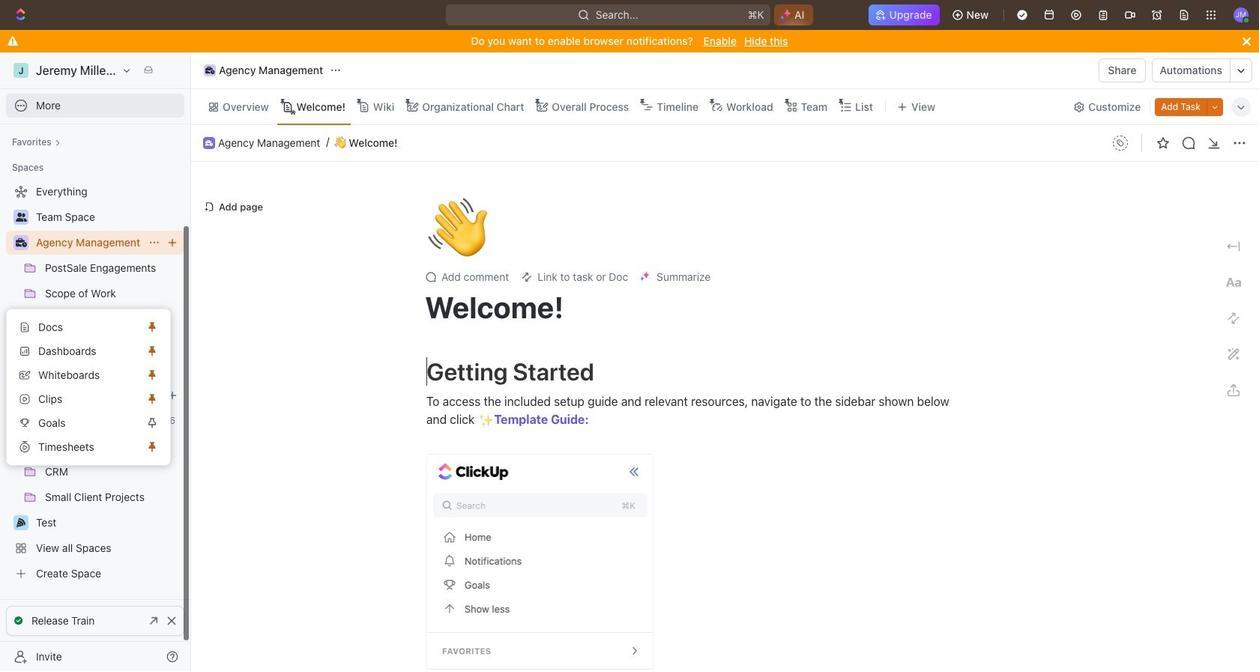 Task type: vqa. For each thing, say whether or not it's contained in the screenshot.
Tree
yes



Task type: locate. For each thing, give the bounding box(es) containing it.
tree
[[6, 180, 184, 586]]

business time image
[[205, 67, 215, 74], [205, 140, 213, 146], [15, 238, 27, 247]]

tree inside sidebar navigation
[[6, 180, 184, 586]]

2 vertical spatial business time image
[[15, 238, 27, 247]]



Task type: describe. For each thing, give the bounding box(es) containing it.
business time image inside sidebar navigation
[[15, 238, 27, 247]]

sidebar navigation
[[0, 52, 191, 672]]

1 vertical spatial business time image
[[205, 140, 213, 146]]

0 vertical spatial business time image
[[205, 67, 215, 74]]



